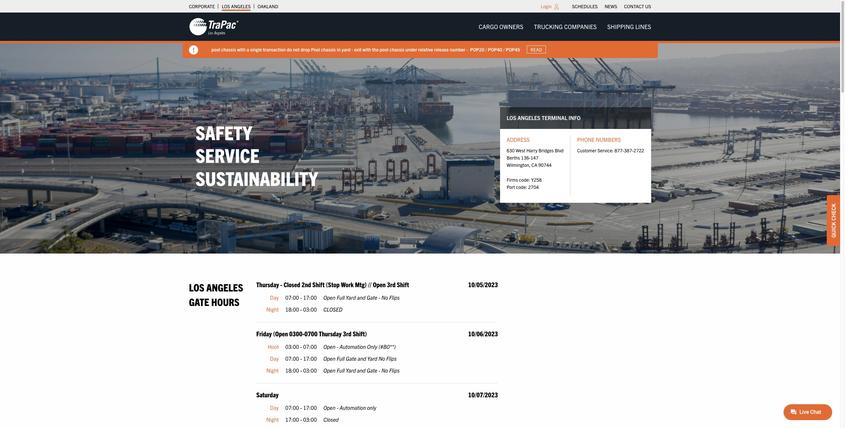 Task type: locate. For each thing, give the bounding box(es) containing it.
1 vertical spatial los
[[507, 115, 517, 121]]

18:00 - 03:00 for closed
[[286, 306, 317, 313]]

banner
[[0, 13, 846, 58]]

y258
[[531, 177, 542, 183]]

flips
[[389, 295, 400, 301], [387, 356, 397, 362], [389, 367, 400, 374]]

shipping
[[608, 23, 634, 30]]

07:00 - 17:00 for saturday
[[286, 405, 317, 412]]

phone numbers
[[578, 136, 621, 143]]

angeles up address
[[518, 115, 541, 121]]

2 vertical spatial angeles
[[207, 281, 243, 294]]

1 open full yard and gate - no flips from the top
[[324, 295, 400, 301]]

yard down open full gate and yard no flips
[[346, 367, 356, 374]]

west
[[516, 147, 526, 153]]

1 horizontal spatial 3rd
[[387, 281, 396, 289]]

read link
[[527, 46, 546, 54]]

1 night from the top
[[267, 306, 279, 313]]

full up closed
[[337, 295, 345, 301]]

los angeles link
[[222, 2, 251, 11]]

2 horizontal spatial los
[[507, 115, 517, 121]]

quick check link
[[827, 196, 841, 246]]

and
[[357, 295, 366, 301], [358, 356, 366, 362], [357, 367, 366, 374]]

gate
[[367, 295, 378, 301], [189, 295, 209, 308], [346, 356, 357, 362], [367, 367, 378, 374]]

automation left only
[[340, 405, 366, 412]]

2 18:00 from the top
[[286, 367, 299, 374]]

pool right the
[[380, 46, 389, 52]]

los angeles gate hours
[[189, 281, 243, 308]]

shift
[[313, 281, 325, 289], [397, 281, 409, 289]]

closed
[[284, 281, 300, 289], [324, 417, 339, 423]]

0 horizontal spatial /
[[486, 46, 487, 52]]

1 horizontal spatial pool
[[380, 46, 389, 52]]

open full yard and gate - no flips
[[324, 295, 400, 301], [324, 367, 400, 374]]

and down open - automation only (#b0**)
[[358, 356, 366, 362]]

exit
[[354, 46, 362, 52]]

2 vertical spatial flips
[[389, 367, 400, 374]]

1 vertical spatial menu bar
[[474, 20, 657, 33]]

phone
[[578, 136, 595, 143]]

1 vertical spatial and
[[358, 356, 366, 362]]

0 vertical spatial thursday
[[256, 281, 279, 289]]

full
[[337, 295, 345, 301], [337, 356, 345, 362], [337, 367, 345, 374]]

numbers
[[596, 136, 621, 143]]

code: up '2704'
[[519, 177, 530, 183]]

yard down work
[[346, 295, 356, 301]]

gate left hours
[[189, 295, 209, 308]]

closed left "2nd"
[[284, 281, 300, 289]]

03:00 for closed
[[303, 306, 317, 313]]

630 west harry bridges blvd berths 136-147 wilmington, ca 90744
[[507, 147, 564, 168]]

day
[[270, 295, 279, 301], [270, 356, 279, 362], [270, 405, 279, 412]]

0 vertical spatial automation
[[340, 344, 366, 351]]

90744
[[539, 162, 552, 168]]

do
[[287, 46, 292, 52]]

quick check
[[831, 204, 837, 238]]

angeles up hours
[[207, 281, 243, 294]]

0 horizontal spatial los
[[189, 281, 204, 294]]

night down hoot
[[267, 367, 279, 374]]

2 vertical spatial no
[[382, 367, 388, 374]]

10/06/2023
[[469, 330, 498, 338]]

0 vertical spatial 18:00
[[286, 306, 299, 313]]

and down mtg)
[[357, 295, 366, 301]]

0 vertical spatial night
[[267, 306, 279, 313]]

thursday - closed 2nd shift (stop work mtg) // open 3rd shift
[[256, 281, 409, 289]]

1 vertical spatial closed
[[324, 417, 339, 423]]

1 vertical spatial full
[[337, 356, 345, 362]]

0 vertical spatial angeles
[[231, 3, 251, 9]]

pool
[[212, 46, 220, 52], [380, 46, 389, 52]]

1 horizontal spatial los
[[222, 3, 230, 9]]

0 vertical spatial closed
[[284, 281, 300, 289]]

angeles inside los angeles link
[[231, 3, 251, 9]]

136-
[[521, 155, 531, 161]]

shipping lines
[[608, 23, 652, 30]]

/ left pop45
[[504, 46, 505, 52]]

0 vertical spatial full
[[337, 295, 345, 301]]

service
[[196, 143, 260, 167]]

angeles inside los angeles gate hours
[[207, 281, 243, 294]]

night down saturday
[[267, 417, 279, 423]]

17:00 - 03:00
[[286, 417, 317, 423]]

automation
[[340, 344, 366, 351], [340, 405, 366, 412]]

2 open full yard and gate - no flips from the top
[[324, 367, 400, 374]]

yard for 17:00
[[346, 295, 356, 301]]

03:00 - 07:00
[[286, 344, 317, 351]]

no
[[382, 295, 388, 301], [379, 356, 385, 362], [382, 367, 388, 374]]

3 day from the top
[[270, 405, 279, 412]]

mtg)
[[355, 281, 367, 289]]

yard
[[346, 295, 356, 301], [368, 356, 378, 362], [346, 367, 356, 374]]

630
[[507, 147, 515, 153]]

pool right solid icon
[[212, 46, 220, 52]]

angeles for los angeles terminal info
[[518, 115, 541, 121]]

2 automation from the top
[[340, 405, 366, 412]]

2 vertical spatial day
[[270, 405, 279, 412]]

1 automation from the top
[[340, 344, 366, 351]]

2 vertical spatial yard
[[346, 367, 356, 374]]

only
[[367, 344, 378, 351]]

chassis left under
[[390, 46, 405, 52]]

07:00 for open full yard and gate - no flips
[[286, 295, 299, 301]]

03:00
[[303, 306, 317, 313], [286, 344, 299, 351], [303, 367, 317, 374], [303, 417, 317, 423]]

1 vertical spatial thursday
[[319, 330, 342, 338]]

/ left pop40
[[486, 46, 487, 52]]

thursday
[[256, 281, 279, 289], [319, 330, 342, 338]]

2 vertical spatial 07:00 - 17:00
[[286, 405, 317, 412]]

open - automation only (#b0**)
[[324, 344, 396, 351]]

18:00 - 03:00 for open full yard and gate - no flips
[[286, 367, 317, 374]]

los inside los angeles gate hours
[[189, 281, 204, 294]]

los for los angeles terminal info
[[507, 115, 517, 121]]

chassis left in
[[321, 46, 336, 52]]

2 horizontal spatial chassis
[[390, 46, 405, 52]]

1 day from the top
[[270, 295, 279, 301]]

0 vertical spatial los
[[222, 3, 230, 9]]

0 horizontal spatial thursday
[[256, 281, 279, 289]]

1 horizontal spatial /
[[504, 46, 505, 52]]

17:00 for open - automation only
[[303, 405, 317, 412]]

with left the
[[363, 46, 371, 52]]

corporate
[[189, 3, 215, 9]]

-
[[352, 46, 353, 52], [467, 46, 468, 52], [280, 281, 282, 289], [300, 295, 302, 301], [379, 295, 380, 301], [300, 306, 302, 313], [300, 344, 302, 351], [337, 344, 339, 351], [300, 356, 302, 362], [300, 367, 302, 374], [379, 367, 380, 374], [300, 405, 302, 412], [337, 405, 339, 412], [300, 417, 302, 423]]

147
[[531, 155, 539, 161]]

1 horizontal spatial with
[[363, 46, 371, 52]]

1 horizontal spatial shift
[[397, 281, 409, 289]]

0 vertical spatial flips
[[389, 295, 400, 301]]

1 18:00 from the top
[[286, 306, 299, 313]]

2 / from the left
[[504, 46, 505, 52]]

1 vertical spatial 18:00
[[286, 367, 299, 374]]

0 horizontal spatial with
[[237, 46, 246, 52]]

2 vertical spatial full
[[337, 367, 345, 374]]

18:00 - 03:00 up '0300-'
[[286, 306, 317, 313]]

menu bar up shipping
[[569, 2, 655, 11]]

17:00 for open full yard and gate - no flips
[[303, 295, 317, 301]]

1 chassis from the left
[[221, 46, 236, 52]]

18:00 down 03:00 - 07:00
[[286, 367, 299, 374]]

full down open full gate and yard no flips
[[337, 367, 345, 374]]

07:00 - 17:00 down "2nd"
[[286, 295, 317, 301]]

1 vertical spatial day
[[270, 356, 279, 362]]

0 vertical spatial no
[[382, 295, 388, 301]]

not
[[293, 46, 300, 52]]

0 vertical spatial 18:00 - 03:00
[[286, 306, 317, 313]]

1 horizontal spatial chassis
[[321, 46, 336, 52]]

2 18:00 - 03:00 from the top
[[286, 367, 317, 374]]

closed down open - automation only
[[324, 417, 339, 423]]

1 18:00 - 03:00 from the top
[[286, 306, 317, 313]]

1 vertical spatial angeles
[[518, 115, 541, 121]]

code: right port
[[516, 184, 527, 190]]

1 horizontal spatial thursday
[[319, 330, 342, 338]]

2 vertical spatial night
[[267, 417, 279, 423]]

menu bar containing schedules
[[569, 2, 655, 11]]

night up (open
[[267, 306, 279, 313]]

1 full from the top
[[337, 295, 345, 301]]

yard
[[342, 46, 351, 52]]

10/05/2023
[[469, 281, 498, 289]]

schedules
[[572, 3, 598, 9]]

18:00 for closed
[[286, 306, 299, 313]]

0 vertical spatial yard
[[346, 295, 356, 301]]

877-
[[615, 147, 625, 153]]

only
[[367, 405, 377, 412]]

0 vertical spatial open full yard and gate - no flips
[[324, 295, 400, 301]]

1 07:00 - 17:00 from the top
[[286, 295, 317, 301]]

oakland
[[258, 3, 278, 9]]

0300-
[[289, 330, 305, 338]]

1 vertical spatial code:
[[516, 184, 527, 190]]

1 pool from the left
[[212, 46, 220, 52]]

chassis left a
[[221, 46, 236, 52]]

2 07:00 - 17:00 from the top
[[286, 356, 317, 362]]

chassis
[[221, 46, 236, 52], [321, 46, 336, 52], [390, 46, 405, 52]]

1 vertical spatial 18:00 - 03:00
[[286, 367, 317, 374]]

day for saturday
[[270, 405, 279, 412]]

night for thursday - closed 2nd shift (stop work mtg) // open 3rd shift
[[267, 306, 279, 313]]

0 horizontal spatial shift
[[313, 281, 325, 289]]

3rd left shift) at the left of the page
[[343, 330, 352, 338]]

open
[[373, 281, 386, 289], [324, 295, 336, 301], [324, 344, 336, 351], [324, 356, 336, 362], [324, 367, 336, 374], [324, 405, 336, 412]]

login
[[541, 3, 552, 9]]

with
[[237, 46, 246, 52], [363, 46, 371, 52]]

menu bar down light image
[[474, 20, 657, 33]]

0 horizontal spatial pool
[[212, 46, 220, 52]]

banner containing cargo owners
[[0, 13, 846, 58]]

friday
[[256, 330, 272, 338]]

1 vertical spatial open full yard and gate - no flips
[[324, 367, 400, 374]]

1 vertical spatial automation
[[340, 405, 366, 412]]

open full yard and gate - no flips down open full gate and yard no flips
[[324, 367, 400, 374]]

with left a
[[237, 46, 246, 52]]

18:00 for open full yard and gate - no flips
[[286, 367, 299, 374]]

07:00 - 17:00 up 17:00 - 03:00
[[286, 405, 317, 412]]

07:00 - 17:00 down 03:00 - 07:00
[[286, 356, 317, 362]]

1 vertical spatial night
[[267, 367, 279, 374]]

1 vertical spatial 07:00 - 17:00
[[286, 356, 317, 362]]

07:00 - 17:00 for thursday - closed 2nd shift (stop work mtg) // open 3rd shift
[[286, 295, 317, 301]]

and down open full gate and yard no flips
[[357, 367, 366, 374]]

0 horizontal spatial 3rd
[[343, 330, 352, 338]]

2 full from the top
[[337, 356, 345, 362]]

open full yard and gate - no flips down mtg)
[[324, 295, 400, 301]]

1 / from the left
[[486, 46, 487, 52]]

0 horizontal spatial chassis
[[221, 46, 236, 52]]

full down open - automation only (#b0**)
[[337, 356, 345, 362]]

0 vertical spatial day
[[270, 295, 279, 301]]

automation up open full gate and yard no flips
[[340, 344, 366, 351]]

night
[[267, 306, 279, 313], [267, 367, 279, 374], [267, 417, 279, 423]]

18:00 - 03:00 down 03:00 - 07:00
[[286, 367, 317, 374]]

wilmington,
[[507, 162, 531, 168]]

3 07:00 - 17:00 from the top
[[286, 405, 317, 412]]

3rd right //
[[387, 281, 396, 289]]

0 vertical spatial 07:00 - 17:00
[[286, 295, 317, 301]]

3 full from the top
[[337, 367, 345, 374]]

18:00 up '0300-'
[[286, 306, 299, 313]]

angeles left oakland
[[231, 3, 251, 9]]

1 with from the left
[[237, 46, 246, 52]]

2 day from the top
[[270, 356, 279, 362]]

3 night from the top
[[267, 417, 279, 423]]

2 vertical spatial los
[[189, 281, 204, 294]]

yard down only
[[368, 356, 378, 362]]

3rd
[[387, 281, 396, 289], [343, 330, 352, 338]]

18:00
[[286, 306, 299, 313], [286, 367, 299, 374]]

0 vertical spatial 3rd
[[387, 281, 396, 289]]

2 shift from the left
[[397, 281, 409, 289]]

trucking
[[534, 23, 563, 30]]

hours
[[211, 295, 240, 308]]

0 vertical spatial menu bar
[[569, 2, 655, 11]]

news link
[[605, 2, 618, 11]]

menu bar
[[569, 2, 655, 11], [474, 20, 657, 33]]

yard for 03:00
[[346, 367, 356, 374]]



Task type: vqa. For each thing, say whether or not it's contained in the screenshot.
Select for Select a transaction type
no



Task type: describe. For each thing, give the bounding box(es) containing it.
gate down open full gate and yard no flips
[[367, 367, 378, 374]]

blvd
[[555, 147, 564, 153]]

no for 18:00 - 03:00
[[382, 367, 388, 374]]

relative
[[418, 46, 433, 52]]

(stop
[[326, 281, 340, 289]]

los angeles terminal info
[[507, 115, 581, 121]]

1 horizontal spatial closed
[[324, 417, 339, 423]]

a
[[247, 46, 249, 52]]

solid image
[[189, 46, 198, 55]]

companies
[[565, 23, 597, 30]]

service:
[[598, 147, 614, 153]]

cargo owners link
[[474, 20, 529, 33]]

trucking companies
[[534, 23, 597, 30]]

2nd
[[302, 281, 311, 289]]

angeles for los angeles gate hours
[[207, 281, 243, 294]]

los angeles image
[[189, 18, 239, 36]]

flips for 07:00 - 17:00
[[389, 295, 400, 301]]

ca
[[532, 162, 538, 168]]

drop
[[301, 46, 310, 52]]

pool chassis with a single transaction  do not drop pool chassis in yard -  exit with the pool chassis under relative release number -  pop20 / pop40 / pop45
[[212, 46, 520, 52]]

day for thursday - closed 2nd shift (stop work mtg) // open 3rd shift
[[270, 295, 279, 301]]

no for 07:00 - 17:00
[[382, 295, 388, 301]]

0700
[[305, 330, 318, 338]]

berths
[[507, 155, 520, 161]]

firms code:  y258 port code:  2704
[[507, 177, 542, 190]]

03:00 for closed
[[303, 417, 317, 423]]

oakland link
[[258, 2, 278, 11]]

1 shift from the left
[[313, 281, 325, 289]]

0 vertical spatial and
[[357, 295, 366, 301]]

port
[[507, 184, 515, 190]]

1 vertical spatial yard
[[368, 356, 378, 362]]

check
[[831, 204, 837, 221]]

address
[[507, 136, 530, 143]]

07:00 for open - automation only
[[286, 405, 299, 412]]

387-
[[625, 147, 634, 153]]

17:00 for open full gate and yard no flips
[[303, 356, 317, 362]]

lines
[[636, 23, 652, 30]]

the
[[372, 46, 379, 52]]

open full gate and yard no flips
[[324, 356, 397, 362]]

terminal
[[542, 115, 568, 121]]

open full yard and gate - no flips for 17:00
[[324, 295, 400, 301]]

07:00 for open full gate and yard no flips
[[286, 356, 299, 362]]

03:00 for open full yard and gate - no flips
[[303, 367, 317, 374]]

release
[[434, 46, 449, 52]]

(open
[[273, 330, 288, 338]]

news
[[605, 3, 618, 9]]

number
[[450, 46, 466, 52]]

10/07/2023
[[469, 391, 498, 399]]

schedules link
[[572, 2, 598, 11]]

quick
[[831, 222, 837, 238]]

los angeles
[[222, 3, 251, 9]]

2 with from the left
[[363, 46, 371, 52]]

(#b0**)
[[379, 344, 396, 351]]

2 chassis from the left
[[321, 46, 336, 52]]

customer service: 877-387-2722
[[578, 147, 645, 153]]

single
[[250, 46, 262, 52]]

contact us
[[625, 3, 652, 9]]

gate inside los angeles gate hours
[[189, 295, 209, 308]]

1 vertical spatial flips
[[387, 356, 397, 362]]

corporate link
[[189, 2, 215, 11]]

0 horizontal spatial closed
[[284, 281, 300, 289]]

customer
[[578, 147, 597, 153]]

automation for saturday
[[340, 405, 366, 412]]

los for los angeles gate hours
[[189, 281, 204, 294]]

angeles for los angeles
[[231, 3, 251, 9]]

open - automation only
[[324, 405, 377, 412]]

info
[[569, 115, 581, 121]]

flips for 18:00 - 03:00
[[389, 367, 400, 374]]

under
[[406, 46, 417, 52]]

automation for friday  (open 0300-0700 thursday 3rd shift)
[[340, 344, 366, 351]]

sustainability
[[196, 166, 318, 190]]

hoot
[[268, 344, 279, 351]]

trucking companies link
[[529, 20, 602, 33]]

login link
[[541, 3, 552, 9]]

contact us link
[[625, 2, 652, 11]]

open full yard and gate - no flips for 03:00
[[324, 367, 400, 374]]

bridges
[[539, 147, 554, 153]]

2 pool from the left
[[380, 46, 389, 52]]

los for los angeles
[[222, 3, 230, 9]]

friday  (open 0300-0700 thursday 3rd shift)
[[256, 330, 367, 338]]

safety service sustainability
[[196, 120, 318, 190]]

night for saturday
[[267, 417, 279, 423]]

safety
[[196, 120, 252, 144]]

2704
[[529, 184, 539, 190]]

in
[[337, 46, 341, 52]]

//
[[368, 281, 372, 289]]

cargo
[[479, 23, 498, 30]]

read
[[531, 47, 543, 53]]

gate down //
[[367, 295, 378, 301]]

pool
[[311, 46, 320, 52]]

pop20
[[470, 46, 485, 52]]

gate down open - automation only (#b0**)
[[346, 356, 357, 362]]

harry
[[527, 147, 538, 153]]

2 vertical spatial and
[[357, 367, 366, 374]]

2722
[[634, 147, 645, 153]]

1 vertical spatial 3rd
[[343, 330, 352, 338]]

cargo owners
[[479, 23, 524, 30]]

firms
[[507, 177, 518, 183]]

0 vertical spatial code:
[[519, 177, 530, 183]]

2 night from the top
[[267, 367, 279, 374]]

shift)
[[353, 330, 367, 338]]

3 chassis from the left
[[390, 46, 405, 52]]

menu bar containing cargo owners
[[474, 20, 657, 33]]

saturday
[[256, 391, 279, 399]]

pop40
[[488, 46, 503, 52]]

work
[[341, 281, 354, 289]]

shipping lines link
[[602, 20, 657, 33]]

us
[[646, 3, 652, 9]]

1 vertical spatial no
[[379, 356, 385, 362]]

transaction
[[263, 46, 286, 52]]

pop45
[[506, 46, 520, 52]]

light image
[[555, 4, 559, 9]]



